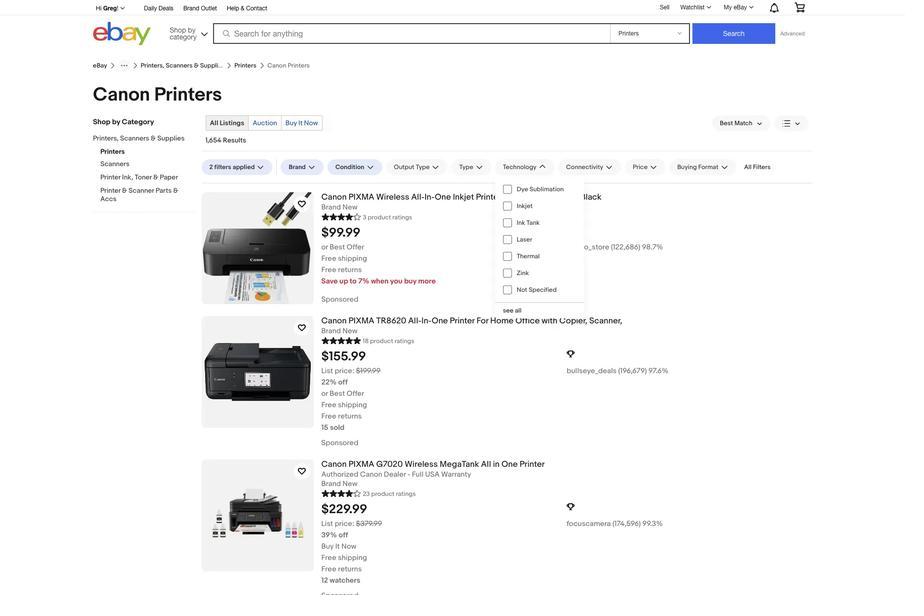 Task type: describe. For each thing, give the bounding box(es) containing it.
watchers
[[330, 576, 361, 586]]

printer inside canon pixma tr8620 all-in-one printer for home office with copier, scanner, brand new
[[450, 316, 475, 326]]

1 horizontal spatial printers
[[154, 83, 222, 107]]

all listings
[[210, 119, 244, 127]]

shipping inside the $99.99 or best offer free shipping free returns save up to 7% when you buy more
[[338, 254, 367, 264]]

2 vertical spatial product
[[372, 490, 395, 498]]

4.5 out of 5 stars. image for 23 product ratings
[[322, 489, 361, 498]]

not specified
[[517, 286, 557, 294]]

printer & scanner parts & accs link
[[100, 187, 194, 204]]

watchlist
[[681, 4, 705, 11]]

warranty
[[442, 470, 472, 480]]

pixma for $99.99
[[349, 193, 375, 202]]

scanner,
[[590, 316, 623, 326]]

dye sublimation
[[517, 186, 564, 194]]

megatank
[[440, 460, 480, 470]]

usa
[[426, 470, 440, 480]]

canon pixma g7020 wireless megatank all in one printer link
[[322, 460, 813, 470]]

sell link
[[656, 4, 675, 11]]

printer left scanner
[[100, 187, 121, 195]]

main content containing $99.99
[[202, 107, 813, 596]]

category
[[122, 117, 154, 127]]

technology
[[503, 163, 537, 171]]

cable
[[551, 193, 574, 202]]

(174,596)
[[613, 520, 641, 529]]

list for $155.99
[[322, 367, 333, 376]]

new inside canon pixma g7020 wireless megatank all in one printer authorized canon dealer - full usa warranty brand new
[[343, 480, 358, 489]]

account navigation
[[93, 0, 813, 15]]

deals
[[159, 5, 174, 12]]

authorized
[[322, 470, 359, 480]]

by
[[112, 117, 120, 127]]

canon pixma tr8620 all-in-one printer for home office with copier, scanner, brand new
[[322, 316, 623, 336]]

copier,
[[560, 316, 588, 326]]

4 free from the top
[[322, 412, 337, 421]]

canon pixma g7020 wireless megatank all in one printer authorized canon dealer - full usa warranty brand new
[[322, 460, 545, 489]]

& inside account navigation
[[241, 5, 245, 12]]

sublimation
[[530, 186, 564, 194]]

parts
[[156, 187, 172, 195]]

list for $229.99
[[322, 520, 333, 529]]

sponsored for $99.99
[[322, 295, 359, 305]]

now inside buy it now link
[[304, 119, 318, 127]]

brand inside canon pixma g7020 wireless megatank all in one printer authorized canon dealer - full usa warranty brand new
[[322, 480, 341, 489]]

buy it now link
[[282, 116, 322, 130]]

returns inside the $99.99 or best offer free shipping free returns save up to 7% when you buy more
[[338, 265, 362, 275]]

toner
[[135, 173, 152, 182]]

pixma inside canon pixma g7020 wireless megatank all in one printer authorized canon dealer - full usa warranty brand new
[[349, 460, 375, 470]]

canon for canon pixma tr8620 all-in-one printer for home office with copier, scanner, brand new
[[322, 316, 347, 326]]

canon pixma wireless all-in-one inkjet printer. ts202 - 6 ft cable - black image
[[202, 193, 314, 305]]

ratings for $155.99
[[395, 338, 415, 345]]

advanced link
[[776, 24, 810, 43]]

advanced
[[781, 31, 805, 37]]

canon pixma tr8620 all-in-one printer for home office with copier, scanner, image
[[202, 316, 314, 428]]

returns for $155.99
[[338, 412, 362, 421]]

all filters button
[[741, 159, 775, 175]]

3 free from the top
[[322, 401, 337, 410]]

my
[[724, 4, 733, 11]]

price: for $229.99
[[335, 520, 355, 529]]

see all button
[[495, 303, 584, 319]]

results
[[223, 136, 246, 145]]

canon for canon pixma wireless all-in-one inkjet printer. ts202 - 6 ft cable - black brand new
[[322, 193, 347, 202]]

0 vertical spatial printers
[[235, 62, 257, 70]]

(122,686)
[[611, 243, 641, 252]]

shop by category
[[93, 117, 154, 127]]

1 vertical spatial printers, scanners & supplies link
[[93, 134, 187, 144]]

4.5 out of 5 stars. image for 3 product ratings
[[322, 212, 361, 222]]

bullseye_deals
[[567, 367, 617, 376]]

g7020
[[377, 460, 403, 470]]

2 vertical spatial ratings
[[396, 490, 416, 498]]

best inside the $99.99 or best offer free shipping free returns save up to 7% when you buy more
[[330, 243, 345, 252]]

6
[[536, 193, 541, 202]]

or inside the $99.99 or best offer free shipping free returns save up to 7% when you buy more
[[322, 243, 328, 252]]

offer inside $155.99 list price: $199.99 22% off or best offer free shipping free returns 15 sold
[[347, 389, 365, 399]]

brand inside canon pixma tr8620 all-in-one printer for home office with copier, scanner, brand new
[[322, 327, 341, 336]]

1,654
[[206, 136, 222, 145]]

contact
[[246, 5, 267, 12]]

printer ink, toner & paper link
[[100, 173, 194, 183]]

18
[[363, 338, 369, 345]]

1 horizontal spatial inkjet
[[517, 202, 533, 210]]

paper
[[160, 173, 178, 182]]

ink
[[517, 219, 526, 227]]

& down ink,
[[122, 187, 127, 195]]

tr8620
[[377, 316, 407, 326]]

supplies for printers, scanners & supplies printers scanners printer ink, toner & paper printer & scanner parts & accs
[[157, 134, 185, 143]]

$155.99
[[322, 349, 366, 365]]

brand inside account navigation
[[183, 5, 199, 12]]

brand outlet link
[[183, 3, 217, 14]]

help & contact
[[227, 5, 267, 12]]

18 product ratings
[[363, 338, 415, 345]]

returns for $229.99
[[338, 565, 362, 574]]

23
[[363, 490, 370, 498]]

wireless inside canon pixma wireless all-in-one inkjet printer. ts202 - 6 ft cable - black brand new
[[377, 193, 410, 202]]

buy inside "$229.99 list price: $379.99 39% off buy it now free shipping free returns 12 watchers"
[[322, 542, 334, 552]]

$155.99 list price: $199.99 22% off or best offer free shipping free returns 15 sold
[[322, 349, 381, 433]]

you
[[390, 277, 403, 286]]

3 product ratings
[[363, 214, 413, 222]]

sell
[[660, 4, 670, 11]]

- inside canon pixma g7020 wireless megatank all in one printer authorized canon dealer - full usa warranty brand new
[[408, 470, 411, 480]]

one for $99.99
[[435, 193, 451, 202]]

buy it now
[[286, 119, 318, 127]]

more
[[419, 277, 436, 286]]

printer left ink,
[[100, 173, 121, 182]]

canon up "23 product ratings" link
[[360, 470, 383, 480]]

up
[[340, 277, 348, 286]]

2 horizontal spatial -
[[576, 193, 579, 202]]

$199.99
[[356, 367, 381, 376]]

in- for $99.99
[[425, 193, 435, 202]]

laser link
[[495, 232, 584, 248]]

to
[[350, 277, 357, 286]]

best inside $155.99 list price: $199.99 22% off or best offer free shipping free returns 15 sold
[[330, 389, 345, 399]]

1 free from the top
[[322, 254, 337, 264]]

home
[[491, 316, 514, 326]]

daily deals
[[144, 5, 174, 12]]

supplies for printers, scanners & supplies
[[200, 62, 225, 70]]

ratings for $99.99
[[393, 214, 413, 222]]

all filters
[[745, 163, 771, 171]]

printers inside printers, scanners & supplies printers scanners printer ink, toner & paper printer & scanner parts & accs
[[100, 148, 125, 156]]

39%
[[322, 531, 337, 540]]

all
[[515, 307, 522, 315]]

black
[[581, 193, 602, 202]]

technology button
[[495, 159, 555, 175]]

scanners link
[[100, 160, 194, 169]]

5.0 out of 5 stars. image
[[322, 336, 361, 345]]

see
[[503, 307, 514, 315]]

sponsored for $155.99
[[322, 439, 359, 448]]

2 free from the top
[[322, 265, 337, 275]]

filters
[[754, 163, 771, 171]]

ft
[[543, 193, 549, 202]]

one for $155.99
[[432, 316, 448, 326]]

$99.99 or best offer free shipping free returns save up to 7% when you buy more
[[322, 226, 436, 286]]

5 free from the top
[[322, 554, 337, 563]]

all listings link
[[206, 116, 248, 130]]

printers, for printers, scanners & supplies printers scanners printer ink, toner & paper printer & scanner parts & accs
[[93, 134, 119, 143]]

my ebay link
[[719, 1, 759, 13]]



Task type: vqa. For each thing, say whether or not it's contained in the screenshot.
more.
no



Task type: locate. For each thing, give the bounding box(es) containing it.
2 4.5 out of 5 stars. image from the top
[[322, 489, 361, 498]]

it inside buy it now link
[[299, 119, 303, 127]]

full
[[412, 470, 424, 480]]

offer down the $99.99
[[347, 243, 365, 252]]

off right the 22%
[[338, 378, 348, 387]]

buy down 39%
[[322, 542, 334, 552]]

all up 1,654
[[210, 119, 218, 127]]

2 price: from the top
[[335, 520, 355, 529]]

2 vertical spatial returns
[[338, 565, 362, 574]]

3 pixma from the top
[[349, 460, 375, 470]]

best
[[330, 243, 345, 252], [330, 389, 345, 399]]

0 vertical spatial ratings
[[393, 214, 413, 222]]

offer inside the $99.99 or best offer free shipping free returns save up to 7% when you buy more
[[347, 243, 365, 252]]

0 vertical spatial off
[[338, 378, 348, 387]]

wireless up 3 product ratings
[[377, 193, 410, 202]]

6 free from the top
[[322, 565, 337, 574]]

$229.99 list price: $379.99 39% off buy it now free shipping free returns 12 watchers
[[322, 502, 382, 586]]

returns up "to"
[[338, 265, 362, 275]]

focuscamera
[[567, 520, 611, 529]]

shipping up watchers
[[338, 554, 367, 563]]

pixma up the authorized
[[349, 460, 375, 470]]

0 horizontal spatial all
[[210, 119, 218, 127]]

0 horizontal spatial printers,
[[93, 134, 119, 143]]

18 product ratings link
[[322, 336, 415, 345]]

1 vertical spatial sponsored
[[322, 439, 359, 448]]

1 vertical spatial pixma
[[349, 316, 375, 326]]

1 shipping from the top
[[338, 254, 367, 264]]

new inside canon pixma wireless all-in-one inkjet printer. ts202 - 6 ft cable - black brand new
[[343, 203, 358, 212]]

2 offer from the top
[[347, 389, 365, 399]]

main content
[[202, 107, 813, 596]]

returns inside "$229.99 list price: $379.99 39% off buy it now free shipping free returns 12 watchers"
[[338, 565, 362, 574]]

canon inside canon pixma tr8620 all-in-one printer for home office with copier, scanner, brand new
[[322, 316, 347, 326]]

1 vertical spatial supplies
[[157, 134, 185, 143]]

list up the 22%
[[322, 367, 333, 376]]

0 vertical spatial all
[[210, 119, 218, 127]]

sponsored
[[322, 295, 359, 305], [322, 439, 359, 448]]

or down the 22%
[[322, 389, 328, 399]]

pixma inside canon pixma tr8620 all-in-one printer for home office with copier, scanner, brand new
[[349, 316, 375, 326]]

one left printer.
[[435, 193, 451, 202]]

(196,679)
[[619, 367, 647, 376]]

1 vertical spatial shipping
[[338, 401, 367, 410]]

2 vertical spatial all
[[481, 460, 491, 470]]

1 best from the top
[[330, 243, 345, 252]]

printers, scanners & supplies printers scanners printer ink, toner & paper printer & scanner parts & accs
[[93, 134, 185, 203]]

new
[[343, 203, 358, 212], [343, 327, 358, 336], [343, 480, 358, 489]]

all
[[210, 119, 218, 127], [745, 163, 752, 171], [481, 460, 491, 470]]

0 vertical spatial printers,
[[141, 62, 164, 70]]

ratings down the "dealer"
[[396, 490, 416, 498]]

supplies up scanners "link"
[[157, 134, 185, 143]]

2 pixma from the top
[[349, 316, 375, 326]]

save
[[322, 277, 338, 286]]

sponsored down "up"
[[322, 295, 359, 305]]

1 vertical spatial all
[[745, 163, 752, 171]]

& down the category
[[151, 134, 156, 143]]

1 or from the top
[[322, 243, 328, 252]]

None submit
[[693, 23, 776, 44]]

23 product ratings link
[[322, 489, 416, 498]]

or
[[322, 243, 328, 252], [322, 389, 328, 399]]

printer right in
[[520, 460, 545, 470]]

all for all filters
[[745, 163, 752, 171]]

- left black on the right top of page
[[576, 193, 579, 202]]

1 offer from the top
[[347, 243, 365, 252]]

0 horizontal spatial now
[[304, 119, 318, 127]]

0 horizontal spatial supplies
[[157, 134, 185, 143]]

inkjet inside canon pixma wireless all-in-one inkjet printer. ts202 - 6 ft cable - black brand new
[[453, 193, 474, 202]]

1 vertical spatial best
[[330, 389, 345, 399]]

1 horizontal spatial ebay
[[734, 4, 748, 11]]

1 price: from the top
[[335, 367, 355, 376]]

1 vertical spatial buy
[[322, 542, 334, 552]]

printers, scanners & supplies link
[[141, 62, 225, 70], [93, 134, 187, 144]]

off for $229.99
[[339, 531, 348, 540]]

1 list from the top
[[322, 367, 333, 376]]

dye
[[517, 186, 529, 194]]

canon
[[93, 83, 150, 107], [322, 193, 347, 202], [322, 316, 347, 326], [322, 460, 347, 470], [360, 470, 383, 480]]

& right parts on the top of page
[[173, 187, 178, 195]]

canon inside canon pixma wireless all-in-one inkjet printer. ts202 - 6 ft cable - black brand new
[[322, 193, 347, 202]]

- left full
[[408, 470, 411, 480]]

ratings down tr8620
[[395, 338, 415, 345]]

2 sponsored from the top
[[322, 439, 359, 448]]

printers, for printers, scanners & supplies
[[141, 62, 164, 70]]

price: down $155.99
[[335, 367, 355, 376]]

1 vertical spatial price:
[[335, 520, 355, 529]]

$229.99
[[322, 502, 368, 518]]

returns up sold
[[338, 412, 362, 421]]

0 vertical spatial scanners
[[166, 62, 193, 70]]

brand inside canon pixma wireless all-in-one inkjet printer. ts202 - 6 ft cable - black brand new
[[322, 203, 341, 212]]

printer
[[100, 173, 121, 182], [100, 187, 121, 195], [450, 316, 475, 326], [520, 460, 545, 470]]

list
[[322, 367, 333, 376], [322, 520, 333, 529]]

it down 39%
[[336, 542, 340, 552]]

brand up $155.99
[[322, 327, 341, 336]]

printers, up canon printers
[[141, 62, 164, 70]]

when
[[371, 277, 389, 286]]

1 vertical spatial printers
[[154, 83, 222, 107]]

& right help
[[241, 5, 245, 12]]

printers, scanners & supplies link up canon printers
[[141, 62, 225, 70]]

22%
[[322, 378, 337, 387]]

wireless inside canon pixma g7020 wireless megatank all in one printer authorized canon dealer - full usa warranty brand new
[[405, 460, 438, 470]]

pixma for $155.99
[[349, 316, 375, 326]]

shipping inside "$229.99 list price: $379.99 39% off buy it now free shipping free returns 12 watchers"
[[338, 554, 367, 563]]

one inside canon pixma g7020 wireless megatank all in one printer authorized canon dealer - full usa warranty brand new
[[502, 460, 518, 470]]

brand outlet
[[183, 5, 217, 12]]

pixma inside canon pixma wireless all-in-one inkjet printer. ts202 - 6 ft cable - black brand new
[[349, 193, 375, 202]]

ink,
[[122, 173, 133, 182]]

0 vertical spatial it
[[299, 119, 303, 127]]

all inside canon pixma g7020 wireless megatank all in one printer authorized canon dealer - full usa warranty brand new
[[481, 460, 491, 470]]

brand up $229.99
[[322, 480, 341, 489]]

0 horizontal spatial -
[[408, 470, 411, 480]]

product right 3 at the left of page
[[368, 214, 391, 222]]

scanners down the category
[[120, 134, 149, 143]]

2 vertical spatial shipping
[[338, 554, 367, 563]]

4.5 out of 5 stars. image up $229.99
[[322, 489, 361, 498]]

1 horizontal spatial buy
[[322, 542, 334, 552]]

1 vertical spatial now
[[342, 542, 357, 552]]

canon for canon pixma g7020 wireless megatank all in one printer authorized canon dealer - full usa warranty brand new
[[322, 460, 347, 470]]

1 vertical spatial in-
[[422, 316, 432, 326]]

0 vertical spatial list
[[322, 367, 333, 376]]

off inside $155.99 list price: $199.99 22% off or best offer free shipping free returns 15 sold
[[338, 378, 348, 387]]

printers, scanners & supplies
[[141, 62, 225, 70]]

off for $155.99
[[338, 378, 348, 387]]

product right 23
[[372, 490, 395, 498]]

top rated plus image for $155.99
[[567, 351, 575, 358]]

outlet
[[201, 5, 217, 12]]

97.6%
[[649, 367, 669, 376]]

all- up 3 product ratings
[[412, 193, 425, 202]]

wireless up full
[[405, 460, 438, 470]]

printers, inside printers, scanners & supplies printers scanners printer ink, toner & paper printer & scanner parts & accs
[[93, 134, 119, 143]]

daily deals link
[[144, 3, 174, 14]]

product for $99.99
[[368, 214, 391, 222]]

1 vertical spatial it
[[336, 542, 340, 552]]

all- right tr8620
[[409, 316, 422, 326]]

0 vertical spatial in-
[[425, 193, 435, 202]]

printers link
[[235, 62, 257, 70]]

0 vertical spatial new
[[343, 203, 358, 212]]

- left 6
[[531, 193, 534, 202]]

for
[[477, 316, 489, 326]]

4.5 out of 5 stars. image up the $99.99
[[322, 212, 361, 222]]

0 vertical spatial one
[[435, 193, 451, 202]]

wireless
[[377, 193, 410, 202], [405, 460, 438, 470]]

listings
[[220, 119, 244, 127]]

1 horizontal spatial it
[[336, 542, 340, 552]]

ebay link
[[93, 62, 107, 70]]

off inside "$229.99 list price: $379.99 39% off buy it now free shipping free returns 12 watchers"
[[339, 531, 348, 540]]

none submit inside banner
[[693, 23, 776, 44]]

0 vertical spatial returns
[[338, 265, 362, 275]]

ink tank link
[[495, 215, 584, 232]]

canon up "5.0 out of 5 stars." image
[[322, 316, 347, 326]]

banner
[[93, 0, 813, 48]]

list up 39%
[[322, 520, 333, 529]]

1 vertical spatial 4.5 out of 5 stars. image
[[322, 489, 361, 498]]

ratings
[[393, 214, 413, 222], [395, 338, 415, 345], [396, 490, 416, 498]]

off right 39%
[[339, 531, 348, 540]]

0 vertical spatial printers, scanners & supplies link
[[141, 62, 225, 70]]

1 pixma from the top
[[349, 193, 375, 202]]

ink tank
[[517, 219, 540, 227]]

0 horizontal spatial it
[[299, 119, 303, 127]]

23 product ratings
[[363, 490, 416, 498]]

best down the 22%
[[330, 389, 345, 399]]

3 shipping from the top
[[338, 554, 367, 563]]

inkjet left printer.
[[453, 193, 474, 202]]

canon pixma wireless all-in-one inkjet printer. ts202 - 6 ft cable - black brand new
[[322, 193, 602, 212]]

price: inside "$229.99 list price: $379.99 39% off buy it now free shipping free returns 12 watchers"
[[335, 520, 355, 529]]

0 vertical spatial shipping
[[338, 254, 367, 264]]

1 vertical spatial ratings
[[395, 338, 415, 345]]

1 vertical spatial one
[[432, 316, 448, 326]]

sponsored down sold
[[322, 439, 359, 448]]

buy
[[286, 119, 297, 127], [322, 542, 334, 552]]

not specified link
[[495, 282, 584, 299]]

scanner
[[129, 187, 154, 195]]

it inside "$229.99 list price: $379.99 39% off buy it now free shipping free returns 12 watchers"
[[336, 542, 340, 552]]

thermal link
[[495, 248, 584, 265]]

printer inside canon pixma g7020 wireless megatank all in one printer authorized canon dealer - full usa warranty brand new
[[520, 460, 545, 470]]

one inside canon pixma tr8620 all-in-one printer for home office with copier, scanner, brand new
[[432, 316, 448, 326]]

product
[[368, 214, 391, 222], [370, 338, 394, 345], [372, 490, 395, 498]]

1 vertical spatial printers,
[[93, 134, 119, 143]]

off
[[338, 378, 348, 387], [339, 531, 348, 540]]

0 horizontal spatial printers
[[100, 148, 125, 156]]

1 vertical spatial product
[[370, 338, 394, 345]]

all- inside canon pixma wireless all-in-one inkjet printer. ts202 - 6 ft cable - black brand new
[[412, 193, 425, 202]]

1 new from the top
[[343, 203, 358, 212]]

or inside $155.99 list price: $199.99 22% off or best offer free shipping free returns 15 sold
[[322, 389, 328, 399]]

0 vertical spatial top rated plus image
[[567, 351, 575, 358]]

1 horizontal spatial supplies
[[200, 62, 225, 70]]

2 returns from the top
[[338, 412, 362, 421]]

0 vertical spatial product
[[368, 214, 391, 222]]

ebay inside 'link'
[[734, 4, 748, 11]]

2 vertical spatial scanners
[[100, 160, 130, 168]]

top rated plus image
[[567, 351, 575, 358], [567, 503, 575, 511]]

2 horizontal spatial printers
[[235, 62, 257, 70]]

banner containing sell
[[93, 0, 813, 48]]

price: down $229.99
[[335, 520, 355, 529]]

1 vertical spatial new
[[343, 327, 358, 336]]

all inside button
[[745, 163, 752, 171]]

1 horizontal spatial -
[[531, 193, 534, 202]]

1 4.5 out of 5 stars. image from the top
[[322, 212, 361, 222]]

15
[[322, 423, 329, 433]]

price: for $155.99
[[335, 367, 355, 376]]

canon printers
[[93, 83, 222, 107]]

one down more
[[432, 316, 448, 326]]

99.3%
[[643, 520, 663, 529]]

1 returns from the top
[[338, 265, 362, 275]]

0 vertical spatial pixma
[[349, 193, 375, 202]]

2 or from the top
[[322, 389, 328, 399]]

0 horizontal spatial buy
[[286, 119, 297, 127]]

& right toner
[[153, 173, 158, 182]]

list inside "$229.99 list price: $379.99 39% off buy it now free shipping free returns 12 watchers"
[[322, 520, 333, 529]]

0 vertical spatial now
[[304, 119, 318, 127]]

3 product ratings link
[[322, 212, 413, 222]]

ratings right 3 at the left of page
[[393, 214, 413, 222]]

2 vertical spatial pixma
[[349, 460, 375, 470]]

1 vertical spatial returns
[[338, 412, 362, 421]]

product for $155.99
[[370, 338, 394, 345]]

not
[[517, 286, 528, 294]]

0 vertical spatial all-
[[412, 193, 425, 202]]

list inside $155.99 list price: $199.99 22% off or best offer free shipping free returns 15 sold
[[322, 367, 333, 376]]

all- inside canon pixma tr8620 all-in-one printer for home office with copier, scanner, brand new
[[409, 316, 422, 326]]

in- for $155.99
[[422, 316, 432, 326]]

shipping up "to"
[[338, 254, 367, 264]]

shipping inside $155.99 list price: $199.99 22% off or best offer free shipping free returns 15 sold
[[338, 401, 367, 410]]

one inside canon pixma wireless all-in-one inkjet printer. ts202 - 6 ft cable - black brand new
[[435, 193, 451, 202]]

0 vertical spatial price:
[[335, 367, 355, 376]]

canon pixma g7020 wireless megatank all in one printer image
[[202, 460, 314, 572]]

all-
[[412, 193, 425, 202], [409, 316, 422, 326]]

now inside "$229.99 list price: $379.99 39% off buy it now free shipping free returns 12 watchers"
[[342, 542, 357, 552]]

& up canon printers
[[194, 62, 199, 70]]

offer down $199.99
[[347, 389, 365, 399]]

0 vertical spatial wireless
[[377, 193, 410, 202]]

0 vertical spatial ebay
[[734, 4, 748, 11]]

canon pixma tr8620 all-in-one printer for home office with copier, scanner, link
[[322, 316, 813, 327]]

2 list from the top
[[322, 520, 333, 529]]

0 vertical spatial supplies
[[200, 62, 225, 70]]

canon for canon printers
[[93, 83, 150, 107]]

pixma up 18 product ratings link
[[349, 316, 375, 326]]

new inside canon pixma tr8620 all-in-one printer for home office with copier, scanner, brand new
[[343, 327, 358, 336]]

2 vertical spatial printers
[[100, 148, 125, 156]]

1 vertical spatial wireless
[[405, 460, 438, 470]]

1 sponsored from the top
[[322, 295, 359, 305]]

0 horizontal spatial ebay
[[93, 62, 107, 70]]

shipping up sold
[[338, 401, 367, 410]]

top rated plus image for $229.99
[[567, 503, 575, 511]]

printers, scanners & supplies link down the category
[[93, 134, 187, 144]]

new up the $99.99
[[343, 203, 358, 212]]

watchlist link
[[676, 1, 716, 13]]

0 vertical spatial best
[[330, 243, 345, 252]]

1,654 results
[[206, 136, 246, 145]]

1 vertical spatial top rated plus image
[[567, 503, 575, 511]]

price: inside $155.99 list price: $199.99 22% off or best offer free shipping free returns 15 sold
[[335, 367, 355, 376]]

buy right auction on the top left of the page
[[286, 119, 297, 127]]

2 new from the top
[[343, 327, 358, 336]]

returns
[[338, 265, 362, 275], [338, 412, 362, 421], [338, 565, 362, 574]]

in- inside canon pixma wireless all-in-one inkjet printer. ts202 - 6 ft cable - black brand new
[[425, 193, 435, 202]]

focuscamera (174,596) 99.3%
[[567, 520, 663, 529]]

new up $229.99
[[343, 480, 358, 489]]

canon up the authorized
[[322, 460, 347, 470]]

2 vertical spatial one
[[502, 460, 518, 470]]

in
[[493, 460, 500, 470]]

dye sublimation link
[[495, 181, 584, 198]]

in- inside canon pixma tr8620 all-in-one printer for home office with copier, scanner, brand new
[[422, 316, 432, 326]]

2 best from the top
[[330, 389, 345, 399]]

1 vertical spatial list
[[322, 520, 333, 529]]

1 vertical spatial or
[[322, 389, 328, 399]]

pixma up 3 product ratings link
[[349, 193, 375, 202]]

my ebay
[[724, 4, 748, 11]]

shipping for $229.99
[[338, 554, 367, 563]]

it right auction on the top left of the page
[[299, 119, 303, 127]]

1 vertical spatial ebay
[[93, 62, 107, 70]]

brand up the $99.99
[[322, 203, 341, 212]]

inkjet left 6
[[517, 202, 533, 210]]

your shopping cart image
[[795, 2, 806, 12]]

1 vertical spatial offer
[[347, 389, 365, 399]]

scanners up ink,
[[100, 160, 130, 168]]

now right auction on the top left of the page
[[304, 119, 318, 127]]

brand left outlet
[[183, 5, 199, 12]]

1 top rated plus image from the top
[[567, 351, 575, 358]]

1 horizontal spatial now
[[342, 542, 357, 552]]

or down the $99.99
[[322, 243, 328, 252]]

all- for $155.99
[[409, 316, 422, 326]]

$99.99
[[322, 226, 361, 241]]

shipping for $155.99
[[338, 401, 367, 410]]

top rated plus image up focuscamera
[[567, 503, 575, 511]]

thermal
[[517, 253, 540, 261]]

brand
[[183, 5, 199, 12], [322, 203, 341, 212], [322, 327, 341, 336], [322, 480, 341, 489]]

0 horizontal spatial inkjet
[[453, 193, 474, 202]]

2 shipping from the top
[[338, 401, 367, 410]]

0 vertical spatial sponsored
[[322, 295, 359, 305]]

0 vertical spatial or
[[322, 243, 328, 252]]

best down the $99.99
[[330, 243, 345, 252]]

sold
[[330, 423, 345, 433]]

bullseye_deals (196,679) 97.6%
[[567, 367, 669, 376]]

all left filters
[[745, 163, 752, 171]]

0 vertical spatial buy
[[286, 119, 297, 127]]

2 horizontal spatial all
[[745, 163, 752, 171]]

neego_store (122,686) 98.7%
[[567, 243, 664, 252]]

all- for $99.99
[[412, 193, 425, 202]]

1 horizontal spatial printers,
[[141, 62, 164, 70]]

new up $155.99
[[343, 327, 358, 336]]

supplies left printers link
[[200, 62, 225, 70]]

returns inside $155.99 list price: $199.99 22% off or best offer free shipping free returns 15 sold
[[338, 412, 362, 421]]

inkjet
[[453, 193, 474, 202], [517, 202, 533, 210]]

printer.
[[476, 193, 503, 202]]

4.5 out of 5 stars. image
[[322, 212, 361, 222], [322, 489, 361, 498]]

printer left for
[[450, 316, 475, 326]]

3 returns from the top
[[338, 565, 362, 574]]

supplies
[[200, 62, 225, 70], [157, 134, 185, 143]]

printers, down shop
[[93, 134, 119, 143]]

2 vertical spatial new
[[343, 480, 358, 489]]

specified
[[529, 286, 557, 294]]

zink
[[517, 270, 529, 277]]

accs
[[100, 195, 117, 203]]

0 vertical spatial offer
[[347, 243, 365, 252]]

product right '18'
[[370, 338, 394, 345]]

top rated plus image up bullseye_deals
[[567, 351, 575, 358]]

supplies inside printers, scanners & supplies printers scanners printer ink, toner & paper printer & scanner parts & accs
[[157, 134, 185, 143]]

0 vertical spatial 4.5 out of 5 stars. image
[[322, 212, 361, 222]]

help
[[227, 5, 239, 12]]

12
[[322, 576, 328, 586]]

3 new from the top
[[343, 480, 358, 489]]

scanners for printers, scanners & supplies printers scanners printer ink, toner & paper printer & scanner parts & accs
[[120, 134, 149, 143]]

1 horizontal spatial all
[[481, 460, 491, 470]]

offer
[[347, 243, 365, 252], [347, 389, 365, 399]]

all left in
[[481, 460, 491, 470]]

all for all listings
[[210, 119, 218, 127]]

shipping
[[338, 254, 367, 264], [338, 401, 367, 410], [338, 554, 367, 563]]

1 vertical spatial scanners
[[120, 134, 149, 143]]

1 vertical spatial off
[[339, 531, 348, 540]]

scanners up canon printers
[[166, 62, 193, 70]]

returns up watchers
[[338, 565, 362, 574]]

free
[[322, 254, 337, 264], [322, 265, 337, 275], [322, 401, 337, 410], [322, 412, 337, 421], [322, 554, 337, 563], [322, 565, 337, 574]]

canon up shop by category
[[93, 83, 150, 107]]

one right in
[[502, 460, 518, 470]]

3
[[363, 214, 367, 222]]

inkjet link
[[495, 198, 584, 215]]

scanners for printers, scanners & supplies
[[166, 62, 193, 70]]

canon up the $99.99
[[322, 193, 347, 202]]

2 top rated plus image from the top
[[567, 503, 575, 511]]

1 vertical spatial all-
[[409, 316, 422, 326]]

now down $379.99
[[342, 542, 357, 552]]



